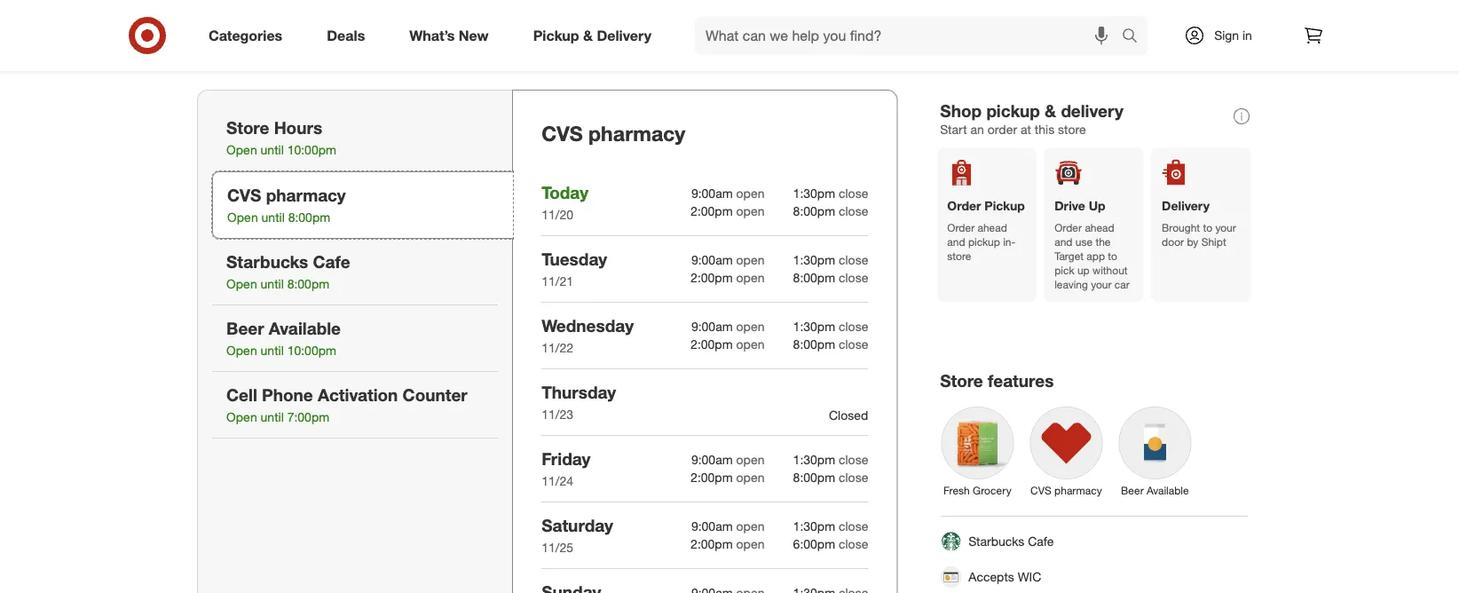 Task type: locate. For each thing, give the bounding box(es) containing it.
ahead inside "drive up order ahead and use the target app to pick up without leaving your car"
[[1085, 221, 1115, 234]]

0 horizontal spatial ahead
[[978, 221, 1008, 234]]

0 horizontal spatial delivery
[[597, 27, 652, 44]]

0 horizontal spatial cafe
[[313, 251, 350, 272]]

2:00pm open
[[691, 203, 765, 219], [691, 270, 765, 285], [691, 336, 765, 352], [691, 470, 765, 485], [691, 536, 765, 552]]

pickup
[[533, 27, 579, 44], [985, 198, 1025, 214]]

open up 'beer available open until 10:00pm'
[[226, 276, 257, 292]]

11/25
[[542, 540, 574, 555]]

pickup left in-
[[969, 235, 1000, 248]]

1:30pm
[[793, 185, 836, 201], [793, 252, 836, 268], [793, 319, 836, 334], [793, 452, 836, 467], [793, 518, 836, 534]]

10:00pm up phone
[[287, 343, 336, 358]]

2:00pm for friday
[[691, 470, 733, 485]]

without
[[1093, 263, 1128, 277]]

order for order pickup
[[948, 221, 975, 234]]

1 horizontal spatial pickup
[[985, 198, 1025, 214]]

sign in
[[1215, 28, 1253, 43]]

1 1:30pm from the top
[[793, 185, 836, 201]]

hours
[[274, 117, 322, 138]]

1 2:00pm from the top
[[691, 203, 733, 219]]

until up 'beer available open until 10:00pm'
[[261, 276, 284, 292]]

cvs pharmacy up today on the left
[[542, 121, 685, 146]]

0 vertical spatial your
[[1216, 221, 1237, 234]]

activation
[[318, 384, 398, 405]]

ahead inside the order pickup order ahead and pickup in- store
[[978, 221, 1008, 234]]

store
[[1058, 121, 1086, 137], [948, 249, 972, 263]]

until for store
[[261, 142, 284, 158]]

1 horizontal spatial cafe
[[1028, 534, 1054, 549]]

cafe for starbucks cafe
[[1028, 534, 1054, 549]]

1 horizontal spatial available
[[1147, 484, 1189, 497]]

1 vertical spatial store
[[948, 249, 972, 263]]

1 ahead from the left
[[978, 221, 1008, 234]]

4 2:00pm from the top
[[691, 470, 733, 485]]

pickup
[[987, 100, 1040, 121], [969, 235, 1000, 248]]

store inside the store hours open until 10:00pm
[[226, 117, 269, 138]]

1 vertical spatial to
[[1108, 249, 1118, 263]]

5 2:00pm from the top
[[691, 536, 733, 552]]

grocery
[[973, 484, 1012, 497]]

to
[[1203, 221, 1213, 234], [1108, 249, 1118, 263]]

ahead
[[978, 221, 1008, 234], [1085, 221, 1115, 234]]

1 horizontal spatial store
[[1058, 121, 1086, 137]]

beer right "cvs pharmacy" link
[[1121, 484, 1144, 497]]

1 9:00am open from the top
[[692, 185, 765, 201]]

2 ahead from the left
[[1085, 221, 1115, 234]]

1:30pm for saturday
[[793, 518, 836, 534]]

1 and from the left
[[948, 235, 966, 248]]

an
[[971, 121, 985, 137]]

pickup up in-
[[985, 198, 1025, 214]]

3 2:00pm from the top
[[691, 336, 733, 352]]

1 vertical spatial pickup
[[985, 198, 1025, 214]]

0 horizontal spatial beer
[[226, 318, 264, 338]]

1 8:00pm close from the top
[[793, 203, 869, 219]]

0 vertical spatial delivery
[[597, 27, 652, 44]]

fresh grocery
[[944, 484, 1012, 497]]

1 vertical spatial starbucks
[[969, 534, 1025, 549]]

categories link
[[194, 16, 305, 55]]

today
[[542, 182, 589, 202]]

1 vertical spatial your
[[1091, 278, 1112, 291]]

2:00pm for today
[[691, 203, 733, 219]]

6:00pm
[[793, 536, 836, 552]]

0 horizontal spatial store
[[226, 117, 269, 138]]

11/22
[[542, 340, 574, 356]]

cafe
[[313, 251, 350, 272], [1028, 534, 1054, 549]]

1 vertical spatial available
[[1147, 484, 1189, 497]]

cvs right grocery
[[1031, 484, 1052, 497]]

store hours open until 10:00pm
[[226, 117, 336, 158]]

2 vertical spatial cvs
[[1031, 484, 1052, 497]]

1:30pm close for wednesday
[[793, 319, 869, 334]]

open for store hours
[[226, 142, 257, 158]]

2 9:00am from the top
[[692, 252, 733, 268]]

What can we help you find? suggestions appear below search field
[[695, 16, 1127, 55]]

beer available open until 10:00pm
[[226, 318, 341, 358]]

beer inside 'beer available open until 10:00pm'
[[226, 318, 264, 338]]

1 vertical spatial &
[[1045, 100, 1057, 121]]

1 horizontal spatial your
[[1216, 221, 1237, 234]]

3 9:00am open from the top
[[692, 319, 765, 334]]

9:00am open for tuesday
[[692, 252, 765, 268]]

0 horizontal spatial and
[[948, 235, 966, 248]]

open inside 'beer available open until 10:00pm'
[[226, 343, 257, 358]]

until inside starbucks cafe open until 8:00pm
[[261, 276, 284, 292]]

3 1:30pm close from the top
[[793, 319, 869, 334]]

5 2:00pm open from the top
[[691, 536, 765, 552]]

10:00pm down hours
[[287, 142, 336, 158]]

10:00pm
[[287, 142, 336, 158], [287, 343, 336, 358]]

0 vertical spatial 10:00pm
[[287, 142, 336, 158]]

1 vertical spatial beer
[[1121, 484, 1144, 497]]

store
[[226, 117, 269, 138], [941, 370, 984, 391]]

until inside cvs pharmacy open until 8:00pm
[[262, 210, 285, 225]]

store for store features
[[941, 370, 984, 391]]

2 open from the top
[[736, 203, 765, 219]]

cvs pharmacy
[[542, 121, 685, 146], [1031, 484, 1102, 497]]

6 close from the top
[[839, 336, 869, 352]]

0 horizontal spatial pharmacy
[[266, 185, 346, 205]]

2 2:00pm open from the top
[[691, 270, 765, 285]]

ahead up the
[[1085, 221, 1115, 234]]

2:00pm open for today
[[691, 203, 765, 219]]

cvs down the store hours open until 10:00pm
[[227, 185, 261, 205]]

available inside 'beer available open until 10:00pm'
[[269, 318, 341, 338]]

open inside the store hours open until 10:00pm
[[226, 142, 257, 158]]

0 horizontal spatial available
[[269, 318, 341, 338]]

starbucks
[[226, 251, 308, 272], [969, 534, 1025, 549]]

starbucks up accepts
[[969, 534, 1025, 549]]

1 vertical spatial cvs
[[227, 185, 261, 205]]

open
[[226, 142, 257, 158], [227, 210, 258, 225], [226, 276, 257, 292], [226, 343, 257, 358], [226, 409, 257, 425]]

pharmacy inside cvs pharmacy open until 8:00pm
[[266, 185, 346, 205]]

1 horizontal spatial delivery
[[1162, 198, 1210, 214]]

pickup & delivery link
[[518, 16, 674, 55]]

1 vertical spatial pharmacy
[[266, 185, 346, 205]]

cafe up wic
[[1028, 534, 1054, 549]]

open up cell
[[226, 343, 257, 358]]

5 1:30pm from the top
[[793, 518, 836, 534]]

starbucks for starbucks cafe open until 8:00pm
[[226, 251, 308, 272]]

1 vertical spatial cvs pharmacy
[[1031, 484, 1102, 497]]

cvs
[[542, 121, 583, 146], [227, 185, 261, 205], [1031, 484, 1052, 497]]

until
[[261, 142, 284, 158], [262, 210, 285, 225], [261, 276, 284, 292], [261, 343, 284, 358], [261, 409, 284, 425]]

1:30pm close for friday
[[793, 452, 869, 467]]

8:00pm close for today
[[793, 203, 869, 219]]

open for cvs pharmacy
[[227, 210, 258, 225]]

until up starbucks cafe open until 8:00pm
[[262, 210, 285, 225]]

4 9:00am from the top
[[692, 452, 733, 467]]

until inside cell phone activation counter open until 7:00pm
[[261, 409, 284, 425]]

cafe for starbucks cafe open until 8:00pm
[[313, 251, 350, 272]]

cell
[[226, 384, 257, 405]]

10:00pm for store hours
[[287, 142, 336, 158]]

1 horizontal spatial cvs
[[542, 121, 583, 146]]

1:30pm for today
[[793, 185, 836, 201]]

beer up cell
[[226, 318, 264, 338]]

8:00pm
[[793, 203, 836, 219], [288, 210, 330, 225], [793, 270, 836, 285], [287, 276, 330, 292], [793, 336, 836, 352], [793, 470, 836, 485]]

order inside "drive up order ahead and use the target app to pick up without leaving your car"
[[1055, 221, 1082, 234]]

store inside shop pickup & delivery start an order at this store
[[1058, 121, 1086, 137]]

2:00pm open for tuesday
[[691, 270, 765, 285]]

your inside "drive up order ahead and use the target app to pick up without leaving your car"
[[1091, 278, 1112, 291]]

1 horizontal spatial &
[[1045, 100, 1057, 121]]

open for beer available
[[226, 343, 257, 358]]

3 1:30pm from the top
[[793, 319, 836, 334]]

cvs pharmacy open until 8:00pm
[[227, 185, 346, 225]]

open
[[736, 185, 765, 201], [736, 203, 765, 219], [736, 252, 765, 268], [736, 270, 765, 285], [736, 319, 765, 334], [736, 336, 765, 352], [736, 452, 765, 467], [736, 470, 765, 485], [736, 518, 765, 534], [736, 536, 765, 552]]

until inside 'beer available open until 10:00pm'
[[261, 343, 284, 358]]

to up shipt
[[1203, 221, 1213, 234]]

2 horizontal spatial pharmacy
[[1055, 484, 1102, 497]]

pickup up order
[[987, 100, 1040, 121]]

3 open from the top
[[736, 252, 765, 268]]

car
[[1115, 278, 1130, 291]]

available
[[269, 318, 341, 338], [1147, 484, 1189, 497]]

sign in link
[[1169, 16, 1280, 55]]

8:00pm close for friday
[[793, 470, 869, 485]]

store capabilities with hours, vertical tabs tab list
[[197, 90, 513, 593]]

shop pickup & delivery start an order at this store
[[941, 100, 1124, 137]]

up
[[1078, 263, 1090, 277]]

8:00pm for wednesday
[[793, 336, 836, 352]]

store features
[[941, 370, 1054, 391]]

0 vertical spatial store
[[1058, 121, 1086, 137]]

1 10:00pm from the top
[[287, 142, 336, 158]]

starbucks inside starbucks cafe open until 8:00pm
[[226, 251, 308, 272]]

2 8:00pm close from the top
[[793, 270, 869, 285]]

1 9:00am from the top
[[692, 185, 733, 201]]

0 vertical spatial starbucks
[[226, 251, 308, 272]]

cafe inside starbucks cafe open until 8:00pm
[[313, 251, 350, 272]]

0 horizontal spatial store
[[948, 249, 972, 263]]

beer inside beer available link
[[1121, 484, 1144, 497]]

pickup right new
[[533, 27, 579, 44]]

cvs pharmacy right grocery
[[1031, 484, 1102, 497]]

4 1:30pm from the top
[[793, 452, 836, 467]]

0 vertical spatial pharmacy
[[589, 121, 685, 146]]

0 horizontal spatial cvs
[[227, 185, 261, 205]]

until down hours
[[261, 142, 284, 158]]

1 1:30pm close from the top
[[793, 185, 869, 201]]

0 vertical spatial cvs pharmacy
[[542, 121, 685, 146]]

open inside cvs pharmacy open until 8:00pm
[[227, 210, 258, 225]]

10:00pm inside the store hours open until 10:00pm
[[287, 142, 336, 158]]

5 9:00am open from the top
[[692, 518, 765, 534]]

sign
[[1215, 28, 1240, 43]]

2 close from the top
[[839, 203, 869, 219]]

door
[[1162, 235, 1185, 248]]

0 horizontal spatial to
[[1108, 249, 1118, 263]]

1 2:00pm open from the top
[[691, 203, 765, 219]]

3 9:00am from the top
[[692, 319, 733, 334]]

starbucks cafe
[[969, 534, 1054, 549]]

until up phone
[[261, 343, 284, 358]]

2 9:00am open from the top
[[692, 252, 765, 268]]

0 vertical spatial beer
[[226, 318, 264, 338]]

0 vertical spatial to
[[1203, 221, 1213, 234]]

8:00pm inside starbucks cafe open until 8:00pm
[[287, 276, 330, 292]]

7:00pm
[[287, 409, 330, 425]]

1 vertical spatial cafe
[[1028, 534, 1054, 549]]

until inside the store hours open until 10:00pm
[[261, 142, 284, 158]]

2:00pm open for wednesday
[[691, 336, 765, 352]]

start
[[941, 121, 967, 137]]

5 1:30pm close from the top
[[793, 518, 869, 534]]

pharmacy
[[589, 121, 685, 146], [266, 185, 346, 205], [1055, 484, 1102, 497]]

1 vertical spatial 10:00pm
[[287, 343, 336, 358]]

0 horizontal spatial pickup
[[533, 27, 579, 44]]

1 horizontal spatial store
[[941, 370, 984, 391]]

open up starbucks cafe open until 8:00pm
[[227, 210, 258, 225]]

1 horizontal spatial beer
[[1121, 484, 1144, 497]]

8:00pm close for wednesday
[[793, 336, 869, 352]]

1 close from the top
[[839, 185, 869, 201]]

1 horizontal spatial and
[[1055, 235, 1073, 248]]

1:30pm for tuesday
[[793, 252, 836, 268]]

5 9:00am from the top
[[692, 518, 733, 534]]

and for drive
[[1055, 235, 1073, 248]]

until down phone
[[261, 409, 284, 425]]

starbucks down cvs pharmacy open until 8:00pm
[[226, 251, 308, 272]]

beer
[[226, 318, 264, 338], [1121, 484, 1144, 497]]

open up cvs pharmacy open until 8:00pm
[[226, 142, 257, 158]]

1 horizontal spatial starbucks
[[969, 534, 1025, 549]]

10 open from the top
[[736, 536, 765, 552]]

0 vertical spatial available
[[269, 318, 341, 338]]

0 horizontal spatial your
[[1091, 278, 1112, 291]]

0 vertical spatial store
[[226, 117, 269, 138]]

3 8:00pm close from the top
[[793, 336, 869, 352]]

9:00am
[[692, 185, 733, 201], [692, 252, 733, 268], [692, 319, 733, 334], [692, 452, 733, 467], [692, 518, 733, 534]]

cafe down cvs pharmacy open until 8:00pm
[[313, 251, 350, 272]]

2:00pm for tuesday
[[691, 270, 733, 285]]

2 1:30pm from the top
[[793, 252, 836, 268]]

closed
[[829, 407, 869, 423]]

target
[[1055, 249, 1084, 263]]

0 horizontal spatial cvs pharmacy
[[542, 121, 685, 146]]

your inside delivery brought to your door by shipt
[[1216, 221, 1237, 234]]

1:30pm close
[[793, 185, 869, 201], [793, 252, 869, 268], [793, 319, 869, 334], [793, 452, 869, 467], [793, 518, 869, 534]]

0 vertical spatial cafe
[[313, 251, 350, 272]]

cvs up today on the left
[[542, 121, 583, 146]]

1 vertical spatial store
[[941, 370, 984, 391]]

ahead up in-
[[978, 221, 1008, 234]]

3 close from the top
[[839, 252, 869, 268]]

1 vertical spatial delivery
[[1162, 198, 1210, 214]]

0 vertical spatial pickup
[[987, 100, 1040, 121]]

2 2:00pm from the top
[[691, 270, 733, 285]]

4 9:00am open from the top
[[692, 452, 765, 467]]

your up shipt
[[1216, 221, 1237, 234]]

your down without
[[1091, 278, 1112, 291]]

4 1:30pm close from the top
[[793, 452, 869, 467]]

2 and from the left
[[1055, 235, 1073, 248]]

order
[[948, 198, 981, 214], [948, 221, 975, 234], [1055, 221, 1082, 234]]

to up without
[[1108, 249, 1118, 263]]

store left hours
[[226, 117, 269, 138]]

1 horizontal spatial ahead
[[1085, 221, 1115, 234]]

available for beer available open until 10:00pm
[[269, 318, 341, 338]]

order for drive up
[[1055, 221, 1082, 234]]

tuesday
[[542, 249, 607, 269]]

2 10:00pm from the top
[[287, 343, 336, 358]]

8:00pm close
[[793, 203, 869, 219], [793, 270, 869, 285], [793, 336, 869, 352], [793, 470, 869, 485]]

delivery
[[597, 27, 652, 44], [1162, 198, 1210, 214]]

and inside "drive up order ahead and use the target app to pick up without leaving your car"
[[1055, 235, 1073, 248]]

and inside the order pickup order ahead and pickup in- store
[[948, 235, 966, 248]]

0 horizontal spatial &
[[583, 27, 593, 44]]

available for beer available
[[1147, 484, 1189, 497]]

close
[[839, 185, 869, 201], [839, 203, 869, 219], [839, 252, 869, 268], [839, 270, 869, 285], [839, 319, 869, 334], [839, 336, 869, 352], [839, 452, 869, 467], [839, 470, 869, 485], [839, 518, 869, 534], [839, 536, 869, 552]]

1:30pm for wednesday
[[793, 319, 836, 334]]

7 open from the top
[[736, 452, 765, 467]]

9:00am open
[[692, 185, 765, 201], [692, 252, 765, 268], [692, 319, 765, 334], [692, 452, 765, 467], [692, 518, 765, 534]]

0 horizontal spatial starbucks
[[226, 251, 308, 272]]

open inside starbucks cafe open until 8:00pm
[[226, 276, 257, 292]]

2:00pm
[[691, 203, 733, 219], [691, 270, 733, 285], [691, 336, 733, 352], [691, 470, 733, 485], [691, 536, 733, 552]]

and left in-
[[948, 235, 966, 248]]

saturday 11/25
[[542, 515, 613, 555]]

pick
[[1055, 263, 1075, 277]]

wic
[[1018, 569, 1042, 585]]

cell phone activation counter open until 7:00pm
[[226, 384, 468, 425]]

and up target
[[1055, 235, 1073, 248]]

ahead for up
[[1085, 221, 1115, 234]]

today 11/20
[[542, 182, 589, 222]]

2 vertical spatial pharmacy
[[1055, 484, 1102, 497]]

4 2:00pm open from the top
[[691, 470, 765, 485]]

2 1:30pm close from the top
[[793, 252, 869, 268]]

3 2:00pm open from the top
[[691, 336, 765, 352]]

10:00pm inside 'beer available open until 10:00pm'
[[287, 343, 336, 358]]

1 vertical spatial pickup
[[969, 235, 1000, 248]]

0 vertical spatial pickup
[[533, 27, 579, 44]]

1:30pm close for saturday
[[793, 518, 869, 534]]

open down cell
[[226, 409, 257, 425]]

accepts
[[969, 569, 1015, 585]]

4 8:00pm close from the top
[[793, 470, 869, 485]]

store left features
[[941, 370, 984, 391]]

1 horizontal spatial to
[[1203, 221, 1213, 234]]

2:00pm for saturday
[[691, 536, 733, 552]]



Task type: vqa. For each thing, say whether or not it's contained in the screenshot.
the bottom -
no



Task type: describe. For each thing, give the bounding box(es) containing it.
1:30pm for friday
[[793, 452, 836, 467]]

8:00pm for today
[[793, 203, 836, 219]]

2:00pm open for friday
[[691, 470, 765, 485]]

what's new link
[[394, 16, 511, 55]]

fresh grocery link
[[933, 398, 1022, 502]]

beer available
[[1121, 484, 1189, 497]]

9:00am open for friday
[[692, 452, 765, 467]]

starbucks cafe open until 8:00pm
[[226, 251, 350, 292]]

4 close from the top
[[839, 270, 869, 285]]

pickup inside the order pickup order ahead and pickup in- store
[[969, 235, 1000, 248]]

phone
[[262, 384, 313, 405]]

what's
[[410, 27, 455, 44]]

1 horizontal spatial pharmacy
[[589, 121, 685, 146]]

app
[[1087, 249, 1105, 263]]

0 vertical spatial &
[[583, 27, 593, 44]]

9:00am open for wednesday
[[692, 319, 765, 334]]

friday 11/24
[[542, 448, 591, 489]]

store for store hours open until 10:00pm
[[226, 117, 269, 138]]

1:30pm close for tuesday
[[793, 252, 869, 268]]

9:00am for friday
[[692, 452, 733, 467]]

8 open from the top
[[736, 470, 765, 485]]

6 open from the top
[[736, 336, 765, 352]]

drive
[[1055, 198, 1086, 214]]

shop
[[941, 100, 982, 121]]

6:00pm close
[[793, 536, 869, 552]]

9 open from the top
[[736, 518, 765, 534]]

store inside the order pickup order ahead and pickup in- store
[[948, 249, 972, 263]]

search
[[1114, 28, 1157, 46]]

in
[[1243, 28, 1253, 43]]

accepts wic
[[969, 569, 1042, 585]]

1 open from the top
[[736, 185, 765, 201]]

until for starbucks
[[261, 276, 284, 292]]

cvs inside cvs pharmacy open until 8:00pm
[[227, 185, 261, 205]]

delivery inside delivery brought to your door by shipt
[[1162, 198, 1210, 214]]

in-
[[1003, 235, 1016, 248]]

pickup & delivery
[[533, 27, 652, 44]]

at
[[1021, 121, 1032, 137]]

the
[[1096, 235, 1111, 248]]

to inside delivery brought to your door by shipt
[[1203, 221, 1213, 234]]

10 close from the top
[[839, 536, 869, 552]]

fresh
[[944, 484, 970, 497]]

5 close from the top
[[839, 319, 869, 334]]

9:00am for wednesday
[[692, 319, 733, 334]]

& inside shop pickup & delivery start an order at this store
[[1045, 100, 1057, 121]]

until for cvs
[[262, 210, 285, 225]]

by
[[1187, 235, 1199, 248]]

2:00pm open for saturday
[[691, 536, 765, 552]]

9:00am open for today
[[692, 185, 765, 201]]

what's new
[[410, 27, 489, 44]]

7 close from the top
[[839, 452, 869, 467]]

11/20
[[542, 207, 574, 222]]

search button
[[1114, 16, 1157, 59]]

new
[[459, 27, 489, 44]]

counter
[[403, 384, 468, 405]]

8 close from the top
[[839, 470, 869, 485]]

deals link
[[312, 16, 387, 55]]

saturday
[[542, 515, 613, 535]]

0 vertical spatial cvs
[[542, 121, 583, 146]]

starbucks for starbucks cafe
[[969, 534, 1025, 549]]

2:00pm for wednesday
[[691, 336, 733, 352]]

9 close from the top
[[839, 518, 869, 534]]

11/24
[[542, 473, 574, 489]]

9:00am for today
[[692, 185, 733, 201]]

1 horizontal spatial cvs pharmacy
[[1031, 484, 1102, 497]]

tuesday 11/21
[[542, 249, 607, 289]]

friday
[[542, 448, 591, 469]]

pickup inside the order pickup order ahead and pickup in- store
[[985, 198, 1025, 214]]

8:00pm for tuesday
[[793, 270, 836, 285]]

this
[[1035, 121, 1055, 137]]

beer for beer available
[[1121, 484, 1144, 497]]

9:00am for tuesday
[[692, 252, 733, 268]]

wednesday
[[542, 315, 634, 336]]

9:00am for saturday
[[692, 518, 733, 534]]

open for starbucks cafe
[[226, 276, 257, 292]]

delivery brought to your door by shipt
[[1162, 198, 1237, 248]]

order
[[988, 121, 1018, 137]]

brought
[[1162, 221, 1201, 234]]

drive up order ahead and use the target app to pick up without leaving your car
[[1055, 198, 1130, 291]]

beer for beer available open until 10:00pm
[[226, 318, 264, 338]]

categories
[[209, 27, 283, 44]]

thursday
[[542, 382, 616, 402]]

1:30pm close for today
[[793, 185, 869, 201]]

10:00pm for beer available
[[287, 343, 336, 358]]

and for order
[[948, 235, 966, 248]]

deals
[[327, 27, 365, 44]]

wednesday 11/22
[[542, 315, 634, 356]]

beer available link
[[1111, 398, 1200, 502]]

11/23
[[542, 407, 574, 422]]

11/21
[[542, 274, 574, 289]]

open inside cell phone activation counter open until 7:00pm
[[226, 409, 257, 425]]

delivery
[[1061, 100, 1124, 121]]

features
[[988, 370, 1054, 391]]

leaving
[[1055, 278, 1088, 291]]

shipt
[[1202, 235, 1227, 248]]

8:00pm for friday
[[793, 470, 836, 485]]

2 horizontal spatial cvs
[[1031, 484, 1052, 497]]

to inside "drive up order ahead and use the target app to pick up without leaving your car"
[[1108, 249, 1118, 263]]

thursday 11/23
[[542, 382, 616, 422]]

ahead for pickup
[[978, 221, 1008, 234]]

order pickup order ahead and pickup in- store
[[948, 198, 1025, 263]]

use
[[1076, 235, 1093, 248]]

until for beer
[[261, 343, 284, 358]]

5 open from the top
[[736, 319, 765, 334]]

up
[[1089, 198, 1106, 214]]

pickup inside shop pickup & delivery start an order at this store
[[987, 100, 1040, 121]]

4 open from the top
[[736, 270, 765, 285]]

8:00pm inside cvs pharmacy open until 8:00pm
[[288, 210, 330, 225]]

8:00pm close for tuesday
[[793, 270, 869, 285]]

cvs pharmacy link
[[1022, 398, 1111, 502]]

9:00am open for saturday
[[692, 518, 765, 534]]



